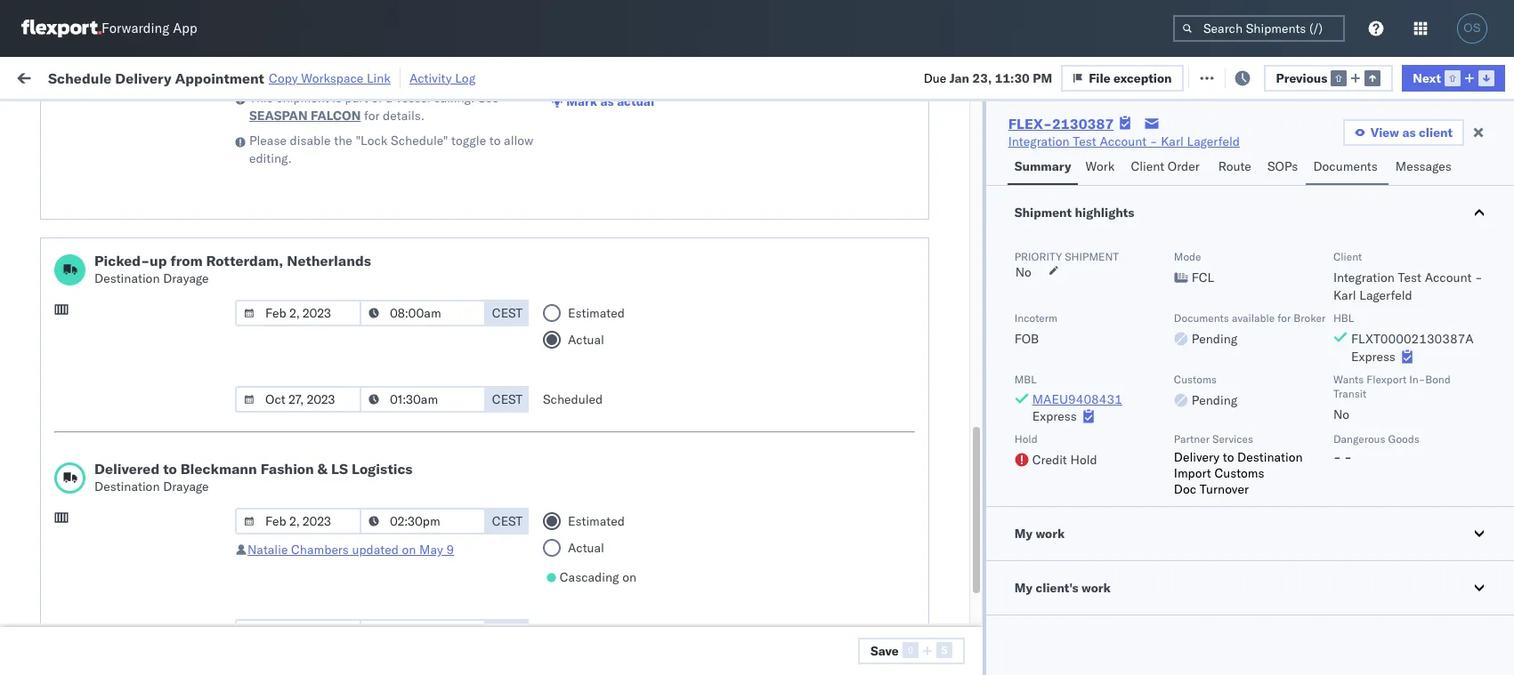 Task type: locate. For each thing, give the bounding box(es) containing it.
2 vertical spatial dec
[[370, 412, 393, 428]]

destination down services
[[1238, 450, 1303, 466]]

0 horizontal spatial numbers
[[1097, 152, 1141, 166]]

2 pending from the top
[[1192, 393, 1238, 409]]

-- : -- -- text field
[[360, 300, 486, 327], [360, 386, 486, 413]]

to down services
[[1223, 450, 1234, 466]]

schedule"
[[391, 133, 448, 149]]

1 vertical spatial gvcu5265864
[[1097, 568, 1185, 584]]

0 vertical spatial dec
[[370, 294, 393, 310]]

1 vertical spatial test123456
[[1213, 177, 1288, 193]]

1 vertical spatial shipment
[[1065, 250, 1119, 264]]

2:00
[[287, 255, 314, 271]]

os button
[[1452, 8, 1493, 49]]

mmm d, yyyy text field down chambers
[[235, 620, 361, 646]]

1 vertical spatial nov
[[371, 216, 394, 232]]

schedule for the schedule pickup from los angeles, ca "button" corresponding to 2:59 am edt, nov 5, 2022
[[41, 128, 94, 144]]

work button
[[1079, 150, 1124, 185]]

2 gvcu5265864 from the top
[[1097, 568, 1185, 584]]

1 horizontal spatial numbers
[[1277, 145, 1321, 158]]

lhuu7894563, for 7:00 pm est, dec 23, 2022
[[1097, 372, 1189, 388]]

resize handle column header
[[255, 138, 276, 676], [452, 138, 474, 676], [515, 138, 536, 676], [630, 138, 652, 676], [746, 138, 767, 676], [924, 138, 945, 676], [1067, 138, 1088, 676], [1182, 138, 1204, 676], [1405, 138, 1426, 676], [1469, 138, 1490, 676]]

1 vertical spatial mmm d, yyyy text field
[[235, 508, 361, 535]]

file exception button
[[1182, 64, 1304, 90], [1182, 64, 1304, 90], [1061, 65, 1184, 91], [1061, 65, 1184, 91]]

2 vertical spatial schedule delivery appointment
[[41, 607, 219, 623]]

2 vertical spatial mmm d, yyyy text field
[[235, 620, 361, 646]]

1846748 down shipment
[[1021, 255, 1075, 271]]

schedule pickup from los angeles, ca button down schedule pickup from rotterdam, netherlands button on the bottom of the page
[[41, 519, 253, 556]]

4 flex-1846748 from the top
[[983, 255, 1075, 271]]

jan left 25,
[[370, 529, 390, 545]]

clearance
[[138, 245, 195, 261], [138, 559, 195, 575]]

1 horizontal spatial import
[[1174, 466, 1211, 482]]

client inside client integration test account - karl lagerfeld incoterm fob
[[1334, 250, 1362, 264]]

5 schedule pickup from los angeles, ca from the top
[[41, 519, 240, 553]]

&
[[318, 460, 328, 478]]

confirm inside confirm pickup from los angeles, ca
[[41, 363, 86, 379]]

1 cest from the top
[[492, 305, 523, 321]]

schedule pickup from los angeles, ca link up up
[[41, 205, 253, 241]]

2023 right 30,
[[414, 608, 445, 624]]

1 vertical spatial 2130387
[[1021, 490, 1075, 506]]

maeu9408431
[[1032, 392, 1123, 408], [1213, 490, 1303, 506], [1213, 568, 1303, 584]]

app
[[173, 20, 197, 37]]

confirm up the confirm delivery
[[41, 363, 86, 379]]

karl inside client integration test account - karl lagerfeld incoterm fob
[[1334, 288, 1356, 304]]

2022 up 9:00 am est, dec 24, 2022
[[418, 373, 449, 389]]

for inside this shipment is part of a vessel sailing. see seaspan falcon for details.
[[364, 108, 380, 124]]

2 ca from the top
[[41, 224, 58, 240]]

work down container
[[1086, 158, 1115, 174]]

fashion
[[261, 460, 314, 478]]

-- : -- -- text field down may
[[360, 620, 486, 646]]

flex-1893174
[[983, 451, 1075, 467]]

flex-1889466 down incoterm
[[983, 333, 1075, 349]]

my up the filtered
[[18, 65, 46, 89]]

drayage down up
[[163, 271, 209, 287]]

delivered to bleckmann fashion & ls logistics destination drayage
[[94, 460, 413, 495]]

toggle
[[451, 133, 486, 149]]

confirm down confirm pickup from los angeles, ca
[[41, 411, 86, 427]]

pickup for 2:59 am edt, nov 5, 2022
[[97, 128, 135, 144]]

759 at risk
[[328, 69, 390, 85]]

flex
[[954, 145, 974, 158]]

snooze
[[483, 145, 518, 158]]

0 vertical spatial edt,
[[340, 138, 368, 154]]

rotterdam, for up
[[206, 252, 283, 270]]

netherlands for up
[[287, 252, 371, 270]]

schedule pickup from los angeles, ca for 2:59 am est, dec 14, 2022
[[41, 284, 240, 318]]

(0)
[[290, 69, 313, 85]]

13,
[[393, 451, 412, 467]]

ceau7522281, down highlights
[[1097, 255, 1188, 271]]

4 schedule pickup from los angeles, ca link from the top
[[41, 440, 253, 476]]

schedule pickup from los angeles, ca button for 2:59 am est, jan 13, 2023
[[41, 440, 253, 478]]

no inside the wants flexport in-bond transit no
[[1334, 407, 1350, 423]]

3 ceau7522281, from the top
[[1097, 215, 1188, 231]]

maeu9736123
[[1213, 451, 1303, 467]]

1846748 up 'priority'
[[1021, 216, 1075, 232]]

pickup up picked-
[[97, 206, 135, 222]]

1 vertical spatial as
[[1403, 125, 1416, 141]]

confirm for confirm pickup from los angeles, ca
[[41, 363, 86, 379]]

am right the fashion
[[317, 451, 337, 467]]

2 ceau7522281, from the top
[[1097, 176, 1188, 192]]

3 cest from the top
[[492, 514, 523, 530]]

1 lhuu7894563, from the top
[[1097, 294, 1189, 310]]

pm for 7:00 pm est, dec 23, 2022
[[317, 373, 336, 389]]

1 schedule pickup from los angeles, ca link from the top
[[41, 127, 253, 162]]

destination down picked-
[[94, 271, 160, 287]]

0 horizontal spatial to
[[163, 460, 177, 478]]

0 vertical spatial 2023
[[415, 451, 446, 467]]

flex-1846748 up 'priority'
[[983, 216, 1075, 232]]

dec for 24,
[[370, 412, 393, 428]]

3 schedule pickup from los angeles, ca link from the top
[[41, 284, 253, 319]]

schedule delivery appointment for flex-1846748
[[41, 176, 219, 192]]

client for order
[[1131, 158, 1165, 174]]

2 vertical spatial no
[[1334, 407, 1350, 423]]

2:59 am edt, nov 5, 2022 down this shipment is part of a vessel sailing. see seaspan falcon for details.
[[287, 138, 443, 154]]

from down schedule pickup from rotterdam, netherlands button on the bottom of the page
[[138, 519, 165, 536]]

6 ca from the top
[[41, 537, 58, 553]]

jan left 13,
[[370, 451, 390, 467]]

uetu5238478 for 7:00 pm est, dec 23, 2022
[[1192, 372, 1279, 388]]

on left may
[[402, 542, 416, 558]]

pickup down status at the top left
[[97, 128, 135, 144]]

4 lhuu7894563, from the top
[[1097, 411, 1189, 427]]

0 vertical spatial 2130384
[[1021, 608, 1075, 624]]

0 horizontal spatial work
[[51, 65, 97, 89]]

0 vertical spatial as
[[600, 93, 614, 110]]

flex-1889466 button
[[954, 290, 1079, 315], [954, 290, 1079, 315], [954, 329, 1079, 354], [954, 329, 1079, 354], [954, 368, 1079, 393], [954, 368, 1079, 393], [954, 407, 1079, 432], [954, 407, 1079, 432]]

5 schedule pickup from los angeles, ca link from the top
[[41, 519, 253, 554]]

hlxu8034992 up sops
[[1286, 137, 1373, 153]]

lhuu7894563, for 2:59 am est, dec 14, 2022
[[1097, 294, 1189, 310]]

batch
[[1414, 69, 1449, 85]]

0 vertical spatial pending
[[1192, 331, 1238, 347]]

0 vertical spatial schedule delivery appointment button
[[41, 175, 219, 195]]

2022 right 14,
[[419, 294, 450, 310]]

netherlands inside 'picked-up from rotterdam, netherlands destination drayage'
[[287, 252, 371, 270]]

schedule pickup from los angeles, ca down schedule pickup from rotterdam, netherlands button on the bottom of the page
[[41, 519, 240, 553]]

route button
[[1211, 150, 1261, 185]]

0 vertical spatial upload
[[41, 245, 81, 261]]

0 horizontal spatial client
[[1131, 158, 1165, 174]]

2023 for 2:59 am est, jan 13, 2023
[[415, 451, 446, 467]]

shipment for this
[[276, 90, 329, 106]]

1893174
[[1021, 451, 1075, 467]]

1 vertical spatial my work
[[1015, 526, 1065, 542]]

flex-1846748 down shipment
[[983, 255, 1075, 271]]

0 vertical spatial actual
[[568, 332, 604, 348]]

schedule pickup from los angeles, ca button up up
[[41, 205, 253, 243]]

1 vertical spatial flex-2130384
[[983, 647, 1075, 663]]

numbers inside "container numbers"
[[1097, 152, 1141, 166]]

pickup inside confirm pickup from los angeles, ca
[[90, 363, 128, 379]]

1 vertical spatial no
[[1016, 264, 1032, 280]]

5 schedule pickup from los angeles, ca button from the top
[[41, 519, 253, 556]]

nov up the 2:00 am est, nov 9, 2022
[[371, 216, 394, 232]]

express for mbl
[[1032, 409, 1077, 425]]

3 1889466 from the top
[[1021, 373, 1075, 389]]

0 horizontal spatial on
[[402, 542, 416, 558]]

1 ca from the top
[[41, 146, 58, 162]]

pending down documents available for broker
[[1192, 331, 1238, 347]]

1 vertical spatial 23,
[[396, 373, 415, 389]]

rotterdam,
[[206, 252, 283, 270], [168, 480, 231, 496]]

documents available for broker
[[1174, 312, 1326, 325]]

on right cascading
[[622, 570, 637, 586]]

confirm inside button
[[41, 411, 86, 427]]

0 vertical spatial express
[[1351, 349, 1396, 365]]

1 1846748 from the top
[[1021, 138, 1075, 154]]

2 vertical spatial pm
[[317, 608, 336, 624]]

2023 for 8:30 pm est, jan 30, 2023
[[414, 608, 445, 624]]

5, down the snoozed : no at left top
[[397, 138, 409, 154]]

am left updated
[[317, 529, 337, 545]]

on left log
[[437, 69, 451, 85]]

on for 205
[[437, 69, 451, 85]]

MMM D, YYYY text field
[[235, 386, 361, 413]]

1 vertical spatial 5,
[[397, 216, 409, 232]]

3 ocean fcl from the top
[[545, 294, 607, 310]]

schedule inside schedule pickup from rotterdam, netherlands
[[41, 480, 94, 496]]

0 vertical spatial shipment
[[276, 90, 329, 106]]

flxt00002130387a
[[1351, 331, 1474, 347]]

hold right credit
[[1070, 452, 1097, 468]]

0 vertical spatial no
[[421, 110, 436, 123]]

2 vertical spatial schedule delivery appointment button
[[41, 606, 219, 625]]

flex-2130387 link
[[1008, 115, 1114, 133]]

hlxu6269489, down route "button" on the right of the page
[[1191, 215, 1283, 231]]

cascading on
[[560, 570, 637, 586]]

flex-2130384
[[983, 608, 1075, 624], [983, 647, 1075, 663]]

risk
[[369, 69, 390, 85]]

flex-1846748 down summary
[[983, 177, 1075, 193]]

as right mark
[[600, 93, 614, 110]]

1846748 down summary
[[1021, 177, 1075, 193]]

schedule pickup from los angeles, ca button down the ready in the left of the page
[[41, 127, 253, 164]]

2:59 for abcdefg78456546
[[287, 294, 314, 310]]

test123456 down route
[[1213, 177, 1288, 193]]

work right the client's
[[1082, 580, 1111, 596]]

1 vertical spatial my
[[1015, 526, 1033, 542]]

my for my client's work button
[[1015, 580, 1033, 596]]

los for 2:59 am est, dec 14, 2022
[[168, 284, 188, 300]]

-- : -- -- text field
[[360, 508, 486, 535], [360, 620, 486, 646]]

work inside button
[[195, 69, 226, 85]]

los inside confirm pickup from los angeles, ca
[[161, 363, 181, 379]]

0 vertical spatial clearance
[[138, 245, 195, 261]]

2 upload from the top
[[41, 559, 81, 575]]

from up confirm delivery link
[[131, 363, 157, 379]]

flex-1889466 for 7:00 pm est, dec 23, 2022
[[983, 373, 1075, 389]]

pickup down picked-
[[97, 284, 135, 300]]

ceau7522281, down the client order on the top of the page
[[1097, 176, 1188, 192]]

customs left up
[[85, 245, 135, 261]]

hlxu8034992 down the documents button
[[1286, 215, 1373, 231]]

0 vertical spatial mmm d, yyyy text field
[[235, 300, 361, 327]]

2 mmm d, yyyy text field from the top
[[235, 508, 361, 535]]

upload inside button
[[41, 245, 81, 261]]

2 flex-1889466 from the top
[[983, 333, 1075, 349]]

maeu9408431 down mbl in the bottom right of the page
[[1032, 392, 1123, 408]]

1 ceau7522281, hlxu6269489, hlxu8034992 from the top
[[1097, 137, 1373, 153]]

1 clearance from the top
[[138, 245, 195, 261]]

2 vertical spatial schedule delivery appointment link
[[41, 606, 219, 624]]

0 vertical spatial destination
[[94, 271, 160, 287]]

2 schedule delivery appointment button from the top
[[41, 332, 219, 351]]

schedule pickup from los angeles, ca down the ready in the left of the page
[[41, 128, 240, 162]]

flex-1662119
[[983, 529, 1075, 545]]

4 ca from the top
[[41, 381, 58, 397]]

1 flex-2130384 from the top
[[983, 608, 1075, 624]]

5,
[[397, 138, 409, 154], [397, 216, 409, 232]]

2023 for 2:59 am est, jan 25, 2023
[[415, 529, 446, 545]]

schedule pickup from los angeles, ca button up schedule pickup from rotterdam, netherlands link
[[41, 440, 253, 478]]

flex-
[[1008, 115, 1052, 133], [983, 138, 1021, 154], [983, 177, 1021, 193], [983, 216, 1021, 232], [983, 255, 1021, 271], [983, 294, 1021, 310], [983, 333, 1021, 349], [983, 373, 1021, 389], [983, 412, 1021, 428], [983, 451, 1021, 467], [983, 490, 1021, 506], [983, 529, 1021, 545], [983, 568, 1021, 584], [983, 608, 1021, 624], [983, 647, 1021, 663]]

4 schedule pickup from los angeles, ca from the top
[[41, 441, 240, 475]]

Search Shipments (/) text field
[[1173, 15, 1345, 42]]

1 test123456 from the top
[[1213, 138, 1288, 154]]

2:59 am edt, nov 5, 2022 up the 2:00 am est, nov 9, 2022
[[287, 216, 443, 232]]

flex-2130387 button
[[954, 486, 1079, 511], [954, 486, 1079, 511], [954, 564, 1079, 589], [954, 564, 1079, 589]]

1 horizontal spatial express
[[1351, 349, 1396, 365]]

the
[[334, 133, 352, 149]]

1 flex-1889466 from the top
[[983, 294, 1075, 310]]

log
[[455, 70, 476, 86]]

am down the 2:00 am est, nov 9, 2022
[[317, 294, 337, 310]]

0 horizontal spatial hold
[[1015, 433, 1038, 446]]

1 vertical spatial client
[[1334, 250, 1362, 264]]

2 confirm from the top
[[41, 411, 86, 427]]

est, for 30,
[[339, 608, 366, 624]]

netherlands inside schedule pickup from rotterdam, netherlands
[[41, 498, 111, 514]]

2 1846748 from the top
[[1021, 177, 1075, 193]]

1 gvcu5265864 from the top
[[1097, 490, 1185, 506]]

3 hlxu6269489, from the top
[[1191, 215, 1283, 231]]

schedule pickup from los angeles, ca up upload customs clearance documents button
[[41, 206, 240, 240]]

my up my client's work
[[1015, 526, 1033, 542]]

lhuu7894563, uetu5238478 for 7:00 pm est, dec 23, 2022
[[1097, 372, 1279, 388]]

: down vessel
[[414, 110, 417, 123]]

angeles, inside confirm pickup from los angeles, ca
[[184, 363, 233, 379]]

0 vertical spatial on
[[437, 69, 451, 85]]

1 horizontal spatial on
[[437, 69, 451, 85]]

1 horizontal spatial file exception
[[1210, 69, 1293, 85]]

upload customs clearance documents for first upload customs clearance documents link from the top
[[41, 245, 195, 279]]

1 hlxu6269489, from the top
[[1191, 137, 1283, 153]]

netherlands for pickup
[[41, 498, 111, 514]]

2130387 down credit
[[1021, 490, 1075, 506]]

1 vertical spatial 2:59 am edt, nov 5, 2022
[[287, 216, 443, 232]]

2 drayage from the top
[[163, 479, 209, 495]]

5 am from the top
[[317, 412, 337, 428]]

1 schedule delivery appointment button from the top
[[41, 175, 219, 195]]

upload customs clearance documents inside button
[[41, 245, 195, 279]]

2 vertical spatial on
[[622, 570, 637, 586]]

confirm pickup from los angeles, ca link
[[41, 362, 253, 398]]

MMM D, YYYY text field
[[235, 300, 361, 327], [235, 508, 361, 535], [235, 620, 361, 646]]

for left broker on the right of the page
[[1278, 312, 1291, 325]]

nov down snoozed
[[371, 138, 394, 154]]

integration inside client integration test account - karl lagerfeld incoterm fob
[[1334, 270, 1395, 286]]

4 uetu5238478 from the top
[[1192, 411, 1279, 427]]

work up "by:"
[[51, 65, 97, 89]]

cest for mmm d, yyyy text field
[[492, 392, 523, 408]]

scheduled
[[543, 392, 603, 408]]

1 upload from the top
[[41, 245, 81, 261]]

1 mmm d, yyyy text field from the top
[[235, 300, 361, 327]]

2 lhuu7894563, from the top
[[1097, 333, 1189, 349]]

1889466 for 9:00 am est, dec 24, 2022
[[1021, 412, 1075, 428]]

ceau7522281, hlxu6269489, hlxu8034992
[[1097, 137, 1373, 153], [1097, 176, 1373, 192], [1097, 215, 1373, 231], [1097, 255, 1373, 271]]

nyku9743990
[[1097, 607, 1184, 623]]

schedule pickup from rotterdam, netherlands link
[[41, 479, 253, 515]]

am for 2:59 am est, dec 14, 2022's schedule pickup from los angeles, ca link
[[317, 294, 337, 310]]

upload for first upload customs clearance documents link from the top
[[41, 245, 81, 261]]

7 ocean fcl from the top
[[545, 568, 607, 584]]

2:59 am edt, nov 5, 2022
[[287, 138, 443, 154], [287, 216, 443, 232]]

schedule pickup from los angeles, ca for 2:59 am est, jan 13, 2023
[[41, 441, 240, 475]]

exception
[[1235, 69, 1293, 85], [1114, 70, 1172, 86]]

from for 2:59 am est, dec 14, 2022's schedule pickup from los angeles, ca link
[[138, 284, 165, 300]]

previous button
[[1264, 65, 1394, 91]]

schedule delivery appointment for flex-1889466
[[41, 333, 219, 349]]

2 vertical spatial nov
[[370, 255, 393, 271]]

ceau7522281, hlxu6269489, hlxu8034992 down route "button" on the right of the page
[[1097, 215, 1373, 231]]

schedule pickup from los angeles, ca link down upload customs clearance documents button
[[41, 284, 253, 319]]

0 horizontal spatial work
[[195, 69, 226, 85]]

0 vertical spatial work
[[195, 69, 226, 85]]

0 horizontal spatial express
[[1032, 409, 1077, 425]]

work up status : ready for work, blocked, in progress
[[195, 69, 226, 85]]

as inside button
[[1403, 125, 1416, 141]]

1 vertical spatial schedule delivery appointment
[[41, 333, 219, 349]]

0 horizontal spatial file exception
[[1089, 70, 1172, 86]]

5 ocean fcl from the top
[[545, 412, 607, 428]]

from
[[138, 128, 165, 144], [138, 206, 165, 222], [170, 252, 203, 270], [138, 284, 165, 300], [131, 363, 157, 379], [138, 441, 165, 457], [138, 480, 165, 496], [138, 519, 165, 536]]

dec for 14,
[[370, 294, 393, 310]]

2 -- : -- -- text field from the top
[[360, 386, 486, 413]]

from down delivered
[[138, 480, 165, 496]]

for down of
[[364, 108, 380, 124]]

flex-1889466 up incoterm
[[983, 294, 1075, 310]]

1 pending from the top
[[1192, 331, 1238, 347]]

ceau7522281, up the client order on the top of the page
[[1097, 137, 1188, 153]]

rotterdam, for pickup
[[168, 480, 231, 496]]

flex-1889466 for 9:00 am est, dec 24, 2022
[[983, 412, 1075, 428]]

1 abcdefg78456546 from the top
[[1213, 294, 1332, 310]]

os
[[1464, 21, 1481, 35]]

2022 for confirm delivery link
[[419, 412, 450, 428]]

0 vertical spatial import
[[151, 69, 192, 85]]

- inside client integration test account - karl lagerfeld incoterm fob
[[1475, 270, 1483, 286]]

1 horizontal spatial no
[[1016, 264, 1032, 280]]

from inside schedule pickup from rotterdam, netherlands
[[138, 480, 165, 496]]

7:00
[[287, 373, 314, 389]]

pickup up confirm delivery link
[[90, 363, 128, 379]]

fcl for 9:00 am est, dec 24, 2022
[[585, 412, 607, 428]]

2 vertical spatial 2130387
[[1021, 568, 1075, 584]]

0 horizontal spatial 23,
[[396, 373, 415, 389]]

0 vertical spatial flex-2130384
[[983, 608, 1075, 624]]

my
[[18, 65, 46, 89], [1015, 526, 1033, 542], [1015, 580, 1033, 596]]

estimated
[[568, 305, 625, 321], [568, 514, 625, 530]]

part
[[345, 90, 368, 106]]

my for my work button
[[1015, 526, 1033, 542]]

2 horizontal spatial on
[[622, 570, 637, 586]]

mmm d, yyyy text field up chambers
[[235, 508, 361, 535]]

4 1889466 from the top
[[1021, 412, 1075, 428]]

rotterdam, down bleckmann
[[168, 480, 231, 496]]

1 upload customs clearance documents from the top
[[41, 245, 195, 279]]

to inside delivered to bleckmann fashion & ls logistics destination drayage
[[163, 460, 177, 478]]

3 schedule pickup from los angeles, ca button from the top
[[41, 284, 253, 321]]

clearance for second upload customs clearance documents link
[[138, 559, 195, 575]]

2:59
[[287, 138, 314, 154], [287, 216, 314, 232], [287, 294, 314, 310], [287, 451, 314, 467], [287, 529, 314, 545]]

ca inside confirm pickup from los angeles, ca
[[41, 381, 58, 397]]

1 schedule delivery appointment from the top
[[41, 176, 219, 192]]

schedule for flex-1846748's schedule delivery appointment button
[[41, 176, 94, 192]]

1 horizontal spatial work
[[1086, 158, 1115, 174]]

2 vertical spatial 2023
[[414, 608, 445, 624]]

schedule pickup from los angeles, ca link for 2:59 am est, jan 13, 2023
[[41, 440, 253, 476]]

dec left 24,
[[370, 412, 393, 428]]

los
[[168, 128, 188, 144], [168, 206, 188, 222], [168, 284, 188, 300], [161, 363, 181, 379], [168, 441, 188, 457], [168, 519, 188, 536]]

1 drayage from the top
[[163, 271, 209, 287]]

flex-2130387
[[1008, 115, 1114, 133], [983, 490, 1075, 506], [983, 568, 1075, 584]]

disable
[[290, 133, 331, 149]]

0 vertical spatial estimated
[[568, 305, 625, 321]]

3 resize handle column header from the left
[[515, 138, 536, 676]]

exception down search shipments (/) "text field" in the top of the page
[[1235, 69, 1293, 85]]

ca for 7:00 pm est, dec 23, 2022
[[41, 381, 58, 397]]

pickup down schedule pickup from rotterdam, netherlands
[[97, 519, 135, 536]]

my left the client's
[[1015, 580, 1033, 596]]

confirm for confirm delivery
[[41, 411, 86, 427]]

import inside partner services delivery to destination import customs doc turnover
[[1174, 466, 1211, 482]]

as for mark
[[600, 93, 614, 110]]

2130387
[[1052, 115, 1114, 133], [1021, 490, 1075, 506], [1021, 568, 1075, 584]]

hlxu6269489, down route
[[1191, 176, 1283, 192]]

drayage down bleckmann
[[163, 479, 209, 495]]

2 vertical spatial destination
[[94, 479, 160, 495]]

2 schedule pickup from los angeles, ca button from the top
[[41, 205, 253, 243]]

jan for 8:30 pm est, jan 30, 2023
[[369, 608, 389, 624]]

in
[[266, 110, 276, 123]]

3 am from the top
[[317, 255, 337, 271]]

2 vertical spatial my
[[1015, 580, 1033, 596]]

schedule pickup from los angeles, ca link up schedule pickup from rotterdam, netherlands link
[[41, 440, 253, 476]]

1 vertical spatial work
[[1086, 158, 1115, 174]]

schedule for 2nd the schedule pickup from los angeles, ca "button" from the top
[[41, 206, 94, 222]]

blocked,
[[219, 110, 264, 123]]

8 resize handle column header from the left
[[1182, 138, 1204, 676]]

2022 for confirm pickup from los angeles, ca link
[[418, 373, 449, 389]]

3 schedule delivery appointment from the top
[[41, 607, 219, 623]]

karl
[[1161, 134, 1184, 150], [1334, 288, 1356, 304], [929, 490, 952, 506], [929, 568, 952, 584], [929, 608, 952, 624], [929, 647, 952, 663]]

from for schedule pickup from los angeles, ca link for 2:59 am edt, nov 5, 2022
[[138, 128, 165, 144]]

1 vertical spatial estimated
[[568, 514, 625, 530]]

hlxu8034992 down mbl/mawb numbers button
[[1286, 176, 1373, 192]]

Search Work text field
[[915, 64, 1109, 90]]

mmm d, yyyy text field for first -- : -- -- text field from the top
[[235, 508, 361, 535]]

schedule pickup from los angeles, ca link for 2:59 am edt, nov 5, 2022
[[41, 127, 253, 162]]

7 am from the top
[[317, 529, 337, 545]]

delivery inside partner services delivery to destination import customs doc turnover
[[1174, 450, 1220, 466]]

0 vertical spatial schedule delivery appointment
[[41, 176, 219, 192]]

1 horizontal spatial :
[[414, 110, 417, 123]]

1 vertical spatial dec
[[369, 373, 393, 389]]

0 vertical spatial upload customs clearance documents link
[[41, 244, 253, 280]]

confirm delivery button
[[41, 410, 135, 430]]

work
[[51, 65, 97, 89], [1036, 526, 1065, 542], [1082, 580, 1111, 596]]

4 cest from the top
[[492, 625, 523, 641]]

1 vertical spatial pm
[[317, 373, 336, 389]]

from down the ready in the left of the page
[[138, 128, 165, 144]]

6 ocean fcl from the top
[[545, 529, 607, 545]]

2 schedule delivery appointment from the top
[[41, 333, 219, 349]]

2 hlxu8034992 from the top
[[1286, 176, 1373, 192]]

2022 right 24,
[[419, 412, 450, 428]]

30,
[[392, 608, 411, 624]]

6 am from the top
[[317, 451, 337, 467]]

nov left 9,
[[370, 255, 393, 271]]

0 horizontal spatial :
[[129, 110, 132, 123]]

from inside confirm pickup from los angeles, ca
[[131, 363, 157, 379]]

confirm pickup from los angeles, ca button
[[41, 362, 253, 399]]

from up up
[[138, 206, 165, 222]]

1 lhuu7894563, uetu5238478 from the top
[[1097, 294, 1279, 310]]

available
[[1232, 312, 1275, 325]]

rotterdam, inside 'picked-up from rotterdam, netherlands destination drayage'
[[206, 252, 283, 270]]

1 horizontal spatial exception
[[1235, 69, 1293, 85]]

picked-
[[94, 252, 150, 270]]

2 schedule pickup from los angeles, ca from the top
[[41, 206, 240, 240]]

flex-2130384 button
[[954, 603, 1079, 628], [954, 603, 1079, 628], [954, 642, 1079, 667], [954, 642, 1079, 667]]

jan for 2:59 am est, jan 25, 2023
[[370, 529, 390, 545]]

0 vertical spatial rotterdam,
[[206, 252, 283, 270]]

3 mmm d, yyyy text field from the top
[[235, 620, 361, 646]]

flex-1889466 down fob
[[983, 373, 1075, 389]]

0 vertical spatial confirm
[[41, 363, 86, 379]]

file exception up integration test account - karl lagerfeld link at the top of page
[[1089, 70, 1172, 86]]

pm right "8:30"
[[317, 608, 336, 624]]

mmm d, yyyy text field for 2nd -- : -- -- text field from the top
[[235, 620, 361, 646]]

shipment inside this shipment is part of a vessel sailing. see seaspan falcon for details.
[[276, 90, 329, 106]]

0 horizontal spatial import
[[151, 69, 192, 85]]

previous
[[1276, 70, 1328, 86]]

clearance inside upload customs clearance documents button
[[138, 245, 195, 261]]

am for schedule pickup from los angeles, ca link for 2:59 am edt, nov 5, 2022
[[317, 138, 337, 154]]

netherlands up 2:59 am est, dec 14, 2022
[[287, 252, 371, 270]]

2 resize handle column header from the left
[[452, 138, 474, 676]]

deadline
[[287, 145, 330, 158]]

2022 right 9,
[[411, 255, 442, 271]]

activity log
[[409, 70, 476, 86]]

2 horizontal spatial for
[[1278, 312, 1291, 325]]

client integration test account - karl lagerfeld incoterm fob
[[1015, 250, 1483, 347]]

client inside button
[[1131, 158, 1165, 174]]

uetu5238478 for 2:59 am est, dec 14, 2022
[[1192, 294, 1279, 310]]

rotterdam, inside schedule pickup from rotterdam, netherlands
[[168, 480, 231, 496]]

my work
[[18, 65, 97, 89], [1015, 526, 1065, 542]]

0 vertical spatial 2:59 am edt, nov 5, 2022
[[287, 138, 443, 154]]

as right the view at the right
[[1403, 125, 1416, 141]]

ca for 2:59 am est, jan 13, 2023
[[41, 459, 58, 475]]

schedule delivery appointment button for flex-1889466
[[41, 332, 219, 351]]

25,
[[393, 529, 412, 545]]

delivery for flex-1846748's schedule delivery appointment button
[[97, 176, 143, 192]]

3 flex-1846748 from the top
[[983, 216, 1075, 232]]

0 horizontal spatial as
[[600, 93, 614, 110]]

2023 left 9
[[415, 529, 446, 545]]

express for hbl
[[1351, 349, 1396, 365]]

2 schedule delivery appointment link from the top
[[41, 332, 219, 349]]

account inside integration test account - karl lagerfeld link
[[1100, 134, 1147, 150]]

flex-1889466
[[983, 294, 1075, 310], [983, 333, 1075, 349], [983, 373, 1075, 389], [983, 412, 1075, 428]]

1 uetu5238478 from the top
[[1192, 294, 1279, 310]]

0 vertical spatial my work
[[18, 65, 97, 89]]

1 horizontal spatial netherlands
[[287, 252, 371, 270]]

ceau7522281, hlxu6269489, hlxu8034992 down route
[[1097, 176, 1373, 192]]

flexport. image
[[21, 20, 101, 37]]

0 vertical spatial client
[[1131, 158, 1165, 174]]

netherlands
[[287, 252, 371, 270], [41, 498, 111, 514]]

confirm
[[41, 363, 86, 379], [41, 411, 86, 427]]

1 horizontal spatial for
[[364, 108, 380, 124]]

flex-2130387 down the 'flex-1893174' at bottom
[[983, 490, 1075, 506]]

0 vertical spatial netherlands
[[287, 252, 371, 270]]

summary button
[[1008, 150, 1079, 185]]

delivered
[[94, 460, 160, 478]]

0 horizontal spatial shipment
[[276, 90, 329, 106]]

8:30
[[287, 608, 314, 624]]

container
[[1097, 138, 1144, 151]]

1 vertical spatial schedule delivery appointment link
[[41, 332, 219, 349]]

3 lhuu7894563, uetu5238478 from the top
[[1097, 372, 1279, 388]]

2 edt, from the top
[[340, 216, 368, 232]]

: for status
[[129, 110, 132, 123]]

forwarding app
[[101, 20, 197, 37]]

flex-1846748 up summary
[[983, 138, 1075, 154]]

2 horizontal spatial no
[[1334, 407, 1350, 423]]

pm right 11:30
[[1033, 70, 1052, 86]]

2 clearance from the top
[[138, 559, 195, 575]]

numbers inside button
[[1277, 145, 1321, 158]]

schedule pickup from los angeles, ca link for 2:59 am est, dec 14, 2022
[[41, 284, 253, 319]]

3 ceau7522281, hlxu6269489, hlxu8034992 from the top
[[1097, 215, 1373, 231]]

upload for second upload customs clearance documents link
[[41, 559, 81, 575]]

action
[[1452, 69, 1491, 85]]

2:00 am est, nov 9, 2022
[[287, 255, 442, 271]]

bleckmann
[[180, 460, 257, 478]]

pm
[[1033, 70, 1052, 86], [317, 373, 336, 389], [317, 608, 336, 624]]

shipment up seaspan falcon link
[[276, 90, 329, 106]]

updated
[[352, 542, 399, 558]]

schedule pickup from los angeles, ca link down schedule pickup from rotterdam, netherlands button on the bottom of the page
[[41, 519, 253, 554]]

1 horizontal spatial my work
[[1015, 526, 1065, 542]]



Task type: vqa. For each thing, say whether or not it's contained in the screenshot.


Task type: describe. For each thing, give the bounding box(es) containing it.
5 2:59 from the top
[[287, 529, 314, 545]]

fcl for 8:30 pm est, jan 30, 2023
[[585, 608, 607, 624]]

partner services delivery to destination import customs doc turnover
[[1174, 433, 1303, 498]]

work inside button
[[1086, 158, 1115, 174]]

2 hlxu6269489, from the top
[[1191, 176, 1283, 192]]

ca for 2:59 am est, dec 14, 2022
[[41, 302, 58, 318]]

save button
[[858, 638, 965, 665]]

2:59 am est, dec 14, 2022
[[287, 294, 450, 310]]

schedule for third schedule delivery appointment button from the top
[[41, 607, 94, 623]]

mark as actual
[[566, 93, 655, 110]]

1 vertical spatial on
[[402, 542, 416, 558]]

angeles, for 2:59 am edt, nov 5, 2022
[[191, 128, 240, 144]]

pickup inside schedule pickup from rotterdam, netherlands
[[97, 480, 135, 496]]

upload customs clearance documents button
[[41, 244, 253, 282]]

filtered
[[18, 109, 61, 125]]

8:30 pm est, jan 30, 2023
[[287, 608, 445, 624]]

am for confirm delivery link
[[317, 412, 337, 428]]

lhuu7894563, uetu5238478 for 2:59 am est, dec 14, 2022
[[1097, 294, 1279, 310]]

flexport
[[1367, 373, 1407, 386]]

1 2130384 from the top
[[1021, 608, 1075, 624]]

2 flex-1846748 from the top
[[983, 177, 1075, 193]]

1662119
[[1021, 529, 1075, 545]]

progress
[[279, 110, 323, 123]]

due jan 23, 11:30 pm
[[924, 70, 1052, 86]]

0 horizontal spatial my work
[[18, 65, 97, 89]]

angeles, for 2:59 am est, jan 25, 2023
[[191, 519, 240, 536]]

chambers
[[291, 542, 349, 558]]

2 2130384 from the top
[[1021, 647, 1075, 663]]

3 schedule delivery appointment button from the top
[[41, 606, 219, 625]]

copy workspace link button
[[269, 70, 391, 86]]

customs inside partner services delivery to destination import customs doc turnover
[[1215, 466, 1265, 482]]

operator
[[1435, 145, 1478, 158]]

0 horizontal spatial for
[[171, 110, 185, 123]]

0 vertical spatial flex-2130387
[[1008, 115, 1114, 133]]

workitem
[[20, 145, 66, 158]]

1 vertical spatial flex-2130387
[[983, 490, 1075, 506]]

11:30
[[995, 70, 1030, 86]]

1889466 for 7:00 pm est, dec 23, 2022
[[1021, 373, 1075, 389]]

workitem button
[[11, 142, 258, 159]]

los for 2:59 am est, jan 25, 2023
[[168, 519, 188, 536]]

destination inside partner services delivery to destination import customs doc turnover
[[1238, 450, 1303, 466]]

editing.
[[249, 150, 292, 166]]

shipment
[[1015, 205, 1072, 221]]

est, for 25,
[[340, 529, 367, 545]]

1889466 for 2:59 am est, dec 14, 2022
[[1021, 294, 1075, 310]]

2 upload customs clearance documents link from the top
[[41, 558, 253, 593]]

client for integration
[[1334, 250, 1362, 264]]

pm for 8:30 pm est, jan 30, 2023
[[317, 608, 336, 624]]

at
[[355, 69, 366, 85]]

a
[[386, 90, 393, 106]]

2:59 for test123456
[[287, 138, 314, 154]]

wants
[[1334, 373, 1364, 386]]

abcdefg78456546 for 2:59 am est, dec 14, 2022
[[1213, 294, 1332, 310]]

est, for 23,
[[339, 373, 366, 389]]

1 edt, from the top
[[340, 138, 368, 154]]

of
[[371, 90, 383, 106]]

account inside client integration test account - karl lagerfeld incoterm fob
[[1425, 270, 1472, 286]]

snoozed
[[372, 110, 414, 123]]

am for 2:59 am est, jan 13, 2023 schedule pickup from los angeles, ca link
[[317, 451, 337, 467]]

transit
[[1334, 387, 1367, 401]]

please
[[249, 133, 287, 149]]

my work inside button
[[1015, 526, 1065, 542]]

2 abcdefg78456546 from the top
[[1213, 333, 1332, 349]]

1 -- : -- -- text field from the top
[[360, 508, 486, 535]]

order
[[1168, 158, 1200, 174]]

1 actual from the top
[[568, 332, 604, 348]]

cest for mmm d, yyyy text box for 2nd -- : -- -- text field from the top
[[492, 625, 523, 641]]

2 flex-2130384 from the top
[[983, 647, 1075, 663]]

angeles, for 2:59 am est, jan 13, 2023
[[191, 441, 240, 457]]

4 resize handle column header from the left
[[630, 138, 652, 676]]

2 am from the top
[[317, 216, 337, 232]]

ocean fcl for 2:59 am edt, nov 5, 2022
[[545, 216, 607, 232]]

customs inside button
[[85, 245, 135, 261]]

cascading
[[560, 570, 619, 586]]

2 test123456 from the top
[[1213, 177, 1288, 193]]

import inside button
[[151, 69, 192, 85]]

am for first upload customs clearance documents link from the top
[[317, 255, 337, 271]]

is
[[332, 90, 342, 106]]

pickup for 2:59 am est, jan 13, 2023
[[97, 441, 135, 457]]

client
[[1419, 125, 1453, 141]]

am for schedule pickup from los angeles, ca link for 2:59 am est, jan 25, 2023
[[317, 529, 337, 545]]

snoozed : no
[[372, 110, 436, 123]]

from for schedule pickup from los angeles, ca link for 2:59 am est, jan 25, 2023
[[138, 519, 165, 536]]

9:00
[[287, 412, 314, 428]]

1 vertical spatial hold
[[1070, 452, 1097, 468]]

2 lhuu7894563, uetu5238478 from the top
[[1097, 333, 1279, 349]]

mbl
[[1015, 373, 1037, 386]]

credit hold
[[1032, 452, 1097, 468]]

import work
[[151, 69, 226, 85]]

0 vertical spatial pm
[[1033, 70, 1052, 86]]

partner
[[1174, 433, 1210, 446]]

delivery for flex-1889466's schedule delivery appointment button
[[97, 333, 143, 349]]

los for 7:00 pm est, dec 23, 2022
[[161, 363, 181, 379]]

4 hlxu8034992 from the top
[[1286, 255, 1373, 271]]

0 horizontal spatial exception
[[1114, 70, 1172, 86]]

track
[[454, 69, 483, 85]]

2 5, from the top
[[397, 216, 409, 232]]

to inside partner services delivery to destination import customs doc turnover
[[1223, 450, 1234, 466]]

9:00 am est, dec 24, 2022
[[287, 412, 450, 428]]

schedule pickup from los angeles, ca link for 2:59 am est, jan 25, 2023
[[41, 519, 253, 554]]

2022 for first upload customs clearance documents link from the top
[[411, 255, 442, 271]]

3 1846748 from the top
[[1021, 216, 1075, 232]]

destination inside delivered to bleckmann fashion & ls logistics destination drayage
[[94, 479, 160, 495]]

by:
[[64, 109, 82, 125]]

jan for 2:59 am est, jan 13, 2023
[[370, 451, 390, 467]]

confirm pickup from los angeles, ca
[[41, 363, 233, 397]]

customs down schedule pickup from rotterdam, netherlands
[[85, 559, 135, 575]]

5 resize handle column header from the left
[[746, 138, 767, 676]]

0 horizontal spatial no
[[421, 110, 436, 123]]

2 2:59 am edt, nov 5, 2022 from the top
[[287, 216, 443, 232]]

delivery for third schedule delivery appointment button from the top
[[97, 607, 143, 623]]

uetu5238478 for 9:00 am est, dec 24, 2022
[[1192, 411, 1279, 427]]

numbers for mbl/mawb numbers
[[1277, 145, 1321, 158]]

dangerous
[[1334, 433, 1386, 446]]

1 2:59 am edt, nov 5, 2022 from the top
[[287, 138, 443, 154]]

wants flexport in-bond transit no
[[1334, 373, 1451, 423]]

0 vertical spatial 2130387
[[1052, 115, 1114, 133]]

mode
[[1174, 250, 1201, 264]]

est, for 24,
[[340, 412, 367, 428]]

2 vertical spatial work
[[1082, 580, 1111, 596]]

7 resize handle column header from the left
[[1067, 138, 1088, 676]]

schedule pickup from rotterdam, netherlands
[[41, 480, 231, 514]]

from inside 'picked-up from rotterdam, netherlands destination drayage'
[[170, 252, 203, 270]]

destination inside 'picked-up from rotterdam, netherlands destination drayage'
[[94, 271, 160, 287]]

0 vertical spatial work
[[51, 65, 97, 89]]

9 resize handle column header from the left
[[1405, 138, 1426, 676]]

drayage inside delivered to bleckmann fashion & ls logistics destination drayage
[[163, 479, 209, 495]]

2 estimated from the top
[[568, 514, 625, 530]]

flex-1889466 for 2:59 am est, dec 14, 2022
[[983, 294, 1075, 310]]

forwarding app link
[[21, 20, 197, 37]]

cest for first mmm d, yyyy text box from the top
[[492, 305, 523, 321]]

client order button
[[1124, 150, 1211, 185]]

1 estimated from the top
[[568, 305, 625, 321]]

est, for 14,
[[340, 294, 367, 310]]

4 ocean fcl from the top
[[545, 333, 607, 349]]

4 hlxu6269489, from the top
[[1191, 255, 1283, 271]]

pickup for 2:59 am est, jan 25, 2023
[[97, 519, 135, 536]]

view as client
[[1371, 125, 1453, 141]]

priority shipment
[[1015, 250, 1119, 264]]

pending for customs
[[1192, 393, 1238, 409]]

lhuu7894563, uetu5238478 for 9:00 am est, dec 24, 2022
[[1097, 411, 1279, 427]]

customs up partner
[[1174, 373, 1217, 386]]

0 vertical spatial maeu9408431
[[1032, 392, 1123, 408]]

integration inside integration test account - karl lagerfeld link
[[1008, 134, 1070, 150]]

dec for 23,
[[369, 373, 393, 389]]

4 ceau7522281, hlxu6269489, hlxu8034992 from the top
[[1097, 255, 1373, 271]]

2 2:59 from the top
[[287, 216, 314, 232]]

1 vertical spatial maeu9408431
[[1213, 490, 1303, 506]]

lagerfeld inside client integration test account - karl lagerfeld incoterm fob
[[1360, 288, 1413, 304]]

schedule for 2:59 am est, jan 25, 2023 the schedule pickup from los angeles, ca "button"
[[41, 519, 94, 536]]

doc
[[1174, 482, 1197, 498]]

4 ceau7522281, from the top
[[1097, 255, 1188, 271]]

1 upload customs clearance documents link from the top
[[41, 244, 253, 280]]

fob
[[1015, 331, 1039, 347]]

goods
[[1388, 433, 1420, 446]]

seaspan falcon link
[[249, 107, 361, 125]]

0 vertical spatial my
[[18, 65, 46, 89]]

container numbers
[[1097, 138, 1144, 166]]

drayage inside 'picked-up from rotterdam, netherlands destination drayage'
[[163, 271, 209, 287]]

angeles, for 7:00 pm est, dec 23, 2022
[[184, 363, 233, 379]]

to inside please disable the "lock schedule" toggle to allow editing.
[[489, 133, 501, 149]]

cest for first -- : -- -- text field from the top mmm d, yyyy text box
[[492, 514, 523, 530]]

mbl/mawb numbers
[[1213, 145, 1321, 158]]

hbl
[[1334, 312, 1354, 325]]

id
[[977, 145, 988, 158]]

lhuu7894563, for 9:00 am est, dec 24, 2022
[[1097, 411, 1189, 427]]

9,
[[396, 255, 408, 271]]

status : ready for work, blocked, in progress
[[98, 110, 323, 123]]

6 resize handle column header from the left
[[924, 138, 945, 676]]

schedule for schedule pickup from rotterdam, netherlands button on the bottom of the page
[[41, 480, 94, 496]]

est, for 13,
[[340, 451, 367, 467]]

as for view
[[1403, 125, 1416, 141]]

schedule pickup from los angeles, ca for 2:59 am edt, nov 5, 2022
[[41, 128, 240, 162]]

10 resize handle column header from the left
[[1469, 138, 1490, 676]]

fcl for 2:59 am est, dec 14, 2022
[[585, 294, 607, 310]]

numbers for container numbers
[[1097, 152, 1141, 166]]

schedule delivery appointment button for flex-1846748
[[41, 175, 219, 195]]

upload customs clearance documents for second upload customs clearance documents link
[[41, 559, 195, 592]]

-- : -- -- text field for mmm d, yyyy text field
[[360, 386, 486, 413]]

nov for schedule pickup from los angeles, ca
[[371, 138, 394, 154]]

-- : -- -- text field for first mmm d, yyyy text box from the top
[[360, 300, 486, 327]]

schedule pickup from los angeles, ca button for 2:59 am est, dec 14, 2022
[[41, 284, 253, 321]]

2 actual from the top
[[568, 540, 604, 556]]

0 vertical spatial 23,
[[973, 70, 992, 86]]

from for schedule pickup from rotterdam, netherlands link
[[138, 480, 165, 496]]

1 5, from the top
[[397, 138, 409, 154]]

on for cascading
[[622, 570, 637, 586]]

vessel
[[396, 90, 431, 106]]

from for confirm pickup from los angeles, ca link
[[131, 363, 157, 379]]

1 vertical spatial work
[[1036, 526, 1065, 542]]

205 on track
[[410, 69, 483, 85]]

fcl for 2:59 am est, jan 25, 2023
[[585, 529, 607, 545]]

actual
[[617, 93, 655, 110]]

2022 up the 2:00 am est, nov 9, 2022
[[412, 216, 443, 232]]

1 hlxu8034992 from the top
[[1286, 137, 1373, 153]]

batch action
[[1414, 69, 1491, 85]]

759
[[328, 69, 351, 85]]

ca for 2:59 am est, jan 25, 2023
[[41, 537, 58, 553]]

1 flex-1846748 from the top
[[983, 138, 1075, 154]]

pickup for 7:00 pm est, dec 23, 2022
[[90, 363, 128, 379]]

los for 2:59 am edt, nov 5, 2022
[[168, 128, 188, 144]]

14,
[[397, 294, 416, 310]]

2 ceau7522281, hlxu6269489, hlxu8034992 from the top
[[1097, 176, 1373, 192]]

ocean fcl for 2:00 am est, nov 9, 2022
[[545, 255, 607, 271]]

0 horizontal spatial file
[[1089, 70, 1111, 86]]

bond
[[1426, 373, 1451, 386]]

1 horizontal spatial file
[[1210, 69, 1232, 85]]

ocean fcl for 2:59 am est, dec 14, 2022
[[545, 294, 607, 310]]

natalie chambers updated on may 9 button
[[247, 542, 454, 558]]

test inside client integration test account - karl lagerfeld incoterm fob
[[1398, 270, 1422, 286]]

maeu9408431 button
[[1032, 392, 1123, 408]]

pickup for 2:59 am est, dec 14, 2022
[[97, 284, 135, 300]]

2 vertical spatial flex-2130387
[[983, 568, 1075, 584]]

2 1889466 from the top
[[1021, 333, 1075, 349]]

2 vertical spatial maeu9408431
[[1213, 568, 1303, 584]]

2 uetu5238478 from the top
[[1192, 333, 1279, 349]]

3 schedule delivery appointment link from the top
[[41, 606, 219, 624]]

3 hlxu8034992 from the top
[[1286, 215, 1373, 231]]

ocean fcl for 2:59 am est, jan 25, 2023
[[545, 529, 607, 545]]

from for 2:59 am est, jan 13, 2023 schedule pickup from los angeles, ca link
[[138, 441, 165, 457]]

client order
[[1131, 158, 1200, 174]]

est, for 9,
[[340, 255, 367, 271]]

ocean fcl for 8:30 pm est, jan 30, 2023
[[545, 608, 607, 624]]

filtered by:
[[18, 109, 82, 125]]

details.
[[383, 108, 425, 124]]

batch action button
[[1386, 64, 1503, 90]]

messages
[[1396, 158, 1452, 174]]

205
[[410, 69, 433, 85]]

jan right 'due'
[[950, 70, 970, 86]]

fcl for 2:00 am est, nov 9, 2022
[[585, 255, 607, 271]]

abcdefg78456546 for 7:00 pm est, dec 23, 2022
[[1213, 373, 1332, 389]]

1 resize handle column header from the left
[[255, 138, 276, 676]]

angeles, for 2:59 am est, dec 14, 2022
[[191, 284, 240, 300]]

"lock
[[356, 133, 388, 149]]

2 schedule pickup from los angeles, ca link from the top
[[41, 205, 253, 241]]

1 ceau7522281, from the top
[[1097, 137, 1188, 153]]

nov for upload customs clearance documents
[[370, 255, 393, 271]]

ocean fcl for 9:00 am est, dec 24, 2022
[[545, 412, 607, 428]]

4 1846748 from the top
[[1021, 255, 1075, 271]]

2 -- : -- -- text field from the top
[[360, 620, 486, 646]]

this shipment is part of a vessel sailing. see seaspan falcon for details.
[[249, 90, 499, 124]]

route
[[1219, 158, 1252, 174]]

incoterm
[[1015, 312, 1058, 325]]

schedule delivery appointment link for flex-1846748
[[41, 175, 219, 193]]

- inside integration test account - karl lagerfeld link
[[1150, 134, 1158, 150]]



